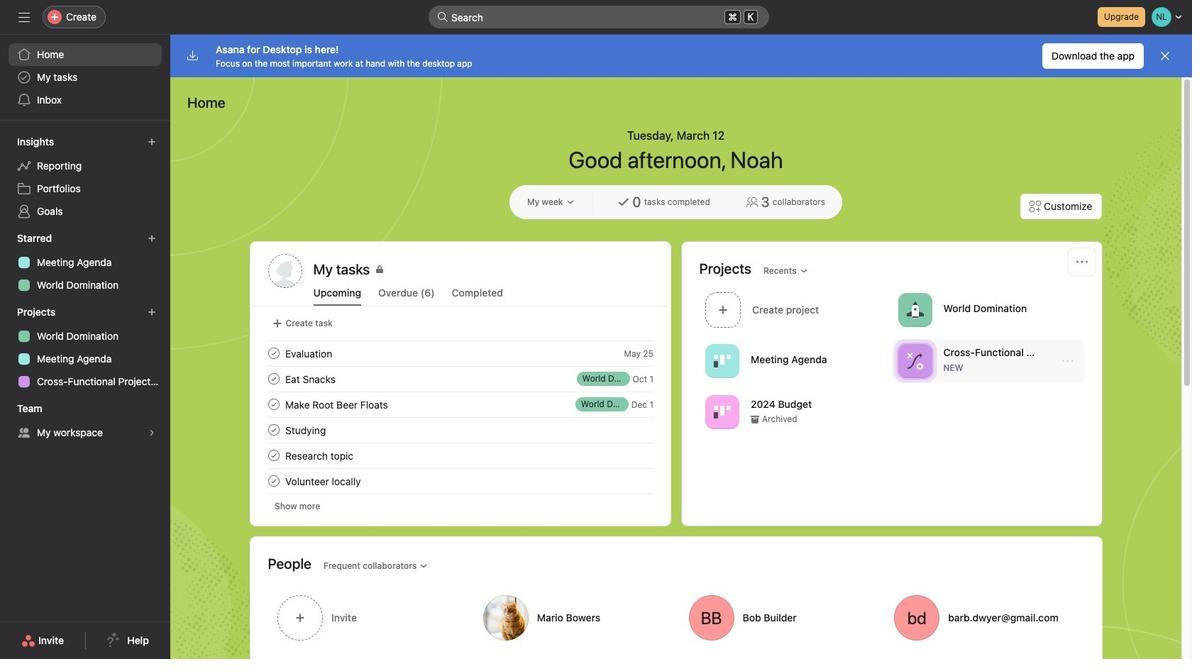 Task type: locate. For each thing, give the bounding box(es) containing it.
teams element
[[0, 396, 170, 447]]

3 mark complete image from the top
[[265, 396, 282, 413]]

board image
[[714, 404, 731, 421]]

4 mark complete image from the top
[[265, 422, 282, 439]]

mark complete image
[[265, 345, 282, 362], [265, 371, 282, 388], [265, 396, 282, 413], [265, 422, 282, 439], [265, 473, 282, 490]]

5 mark complete image from the top
[[265, 473, 282, 490]]

0 vertical spatial mark complete checkbox
[[265, 345, 282, 362]]

rocket image
[[906, 301, 923, 318]]

None field
[[429, 6, 769, 28]]

1 vertical spatial mark complete checkbox
[[265, 396, 282, 413]]

Mark complete checkbox
[[265, 371, 282, 388], [265, 422, 282, 439], [265, 473, 282, 490]]

2 mark complete checkbox from the top
[[265, 396, 282, 413]]

1 mark complete checkbox from the top
[[265, 371, 282, 388]]

2 mark complete image from the top
[[265, 371, 282, 388]]

mark complete image
[[265, 447, 282, 464]]

projects element
[[0, 300, 170, 396]]

hide sidebar image
[[18, 11, 30, 23]]

new project or portfolio image
[[148, 308, 156, 317]]

2 vertical spatial mark complete checkbox
[[265, 447, 282, 464]]

global element
[[0, 35, 170, 120]]

0 vertical spatial mark complete checkbox
[[265, 371, 282, 388]]

Search tasks, projects, and more text field
[[429, 6, 769, 28]]

3 mark complete checkbox from the top
[[265, 473, 282, 490]]

Mark complete checkbox
[[265, 345, 282, 362], [265, 396, 282, 413], [265, 447, 282, 464]]

starred element
[[0, 226, 170, 300]]

prominent image
[[437, 11, 449, 23]]

1 vertical spatial mark complete checkbox
[[265, 422, 282, 439]]

2 vertical spatial mark complete checkbox
[[265, 473, 282, 490]]



Task type: vqa. For each thing, say whether or not it's contained in the screenshot.
"Add items to starred" "IMAGE"
yes



Task type: describe. For each thing, give the bounding box(es) containing it.
3 mark complete checkbox from the top
[[265, 447, 282, 464]]

new insights image
[[148, 138, 156, 146]]

line_and_symbols image
[[906, 352, 923, 369]]

2 mark complete checkbox from the top
[[265, 422, 282, 439]]

board image
[[714, 352, 731, 369]]

dismiss image
[[1160, 50, 1171, 62]]

insights element
[[0, 129, 170, 226]]

add items to starred image
[[148, 234, 156, 243]]

1 mark complete image from the top
[[265, 345, 282, 362]]

see details, my workspace image
[[148, 429, 156, 437]]

1 mark complete checkbox from the top
[[265, 345, 282, 362]]

add profile photo image
[[268, 254, 302, 288]]

actions image
[[1076, 256, 1088, 268]]



